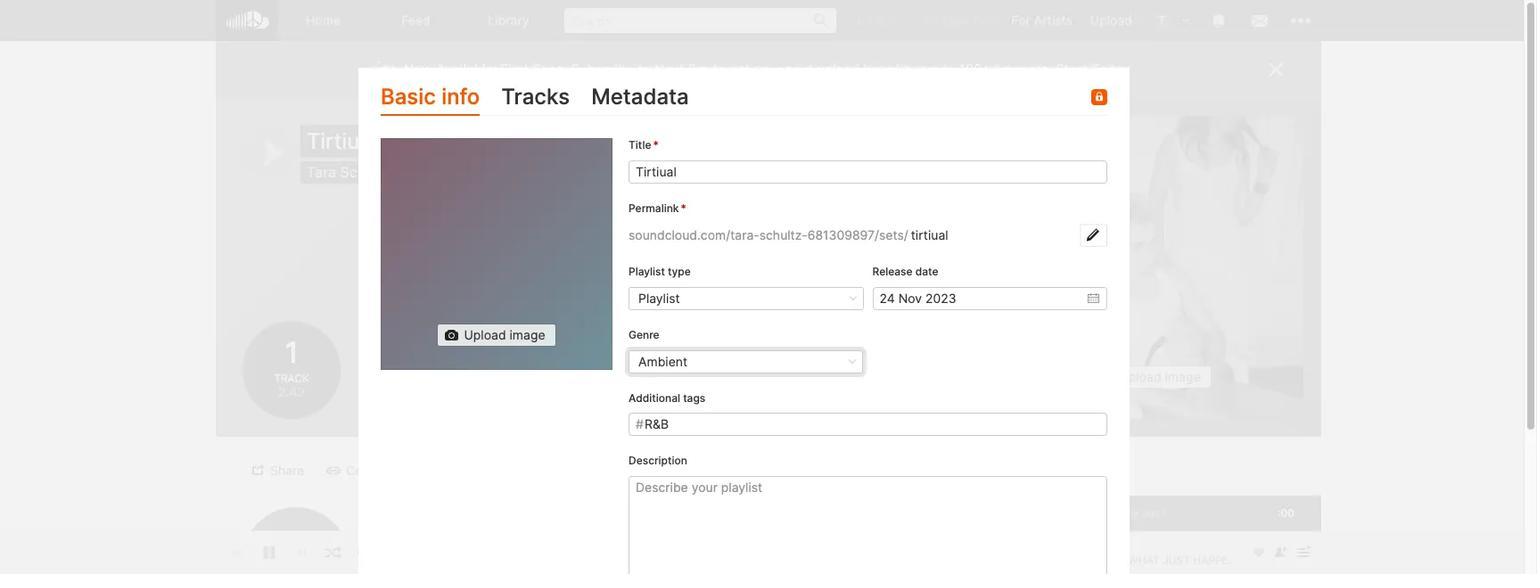 Task type: locate. For each thing, give the bounding box(es) containing it.
2 to from the left
[[713, 61, 726, 78]]

basic info link
[[381, 80, 480, 116]]

1 vertical spatial upload image button
[[1093, 366, 1212, 389]]

metadata
[[592, 84, 689, 110]]

0 vertical spatial upload image
[[464, 328, 546, 343]]

to left get
[[713, 61, 726, 78]]

0 horizontal spatial upload image button
[[437, 324, 556, 347]]

tara
[[307, 163, 336, 181]]

2 horizontal spatial to
[[943, 61, 956, 78]]

date
[[916, 265, 939, 278]]

0 vertical spatial next
[[943, 12, 971, 28]]

0 horizontal spatial next
[[655, 61, 685, 78]]

0 horizontal spatial try
[[855, 12, 874, 28]]

upload link
[[1082, 0, 1142, 40]]

0 horizontal spatial image
[[510, 328, 546, 343]]

image
[[510, 328, 546, 343], [1166, 369, 1201, 384]]

1 try from the left
[[855, 12, 874, 28]]

image for the left tirtiual element
[[510, 328, 546, 343]]

upload image
[[464, 328, 546, 343], [1120, 369, 1201, 384]]

1 horizontal spatial image
[[1166, 369, 1201, 384]]

1 horizontal spatial tara schultz's avatar element
[[1151, 9, 1174, 32]]

copy link button
[[320, 459, 416, 482]]

681309897/sets/
[[808, 227, 909, 243]]

delete playlist
[[642, 463, 725, 478]]

pro
[[974, 12, 994, 28], [688, 61, 710, 78]]

2 try from the left
[[920, 12, 940, 28]]

soundcloud.com/tara-
[[629, 227, 760, 243]]

description
[[629, 454, 688, 468]]

info
[[442, 84, 480, 110]]

try next pro link
[[912, 0, 1003, 40]]

schultz-
[[760, 227, 808, 243]]

1 horizontal spatial pro
[[974, 12, 994, 28]]

share button
[[244, 459, 315, 482]]

first
[[501, 61, 529, 78]]

to
[[638, 61, 651, 78], [713, 61, 726, 78], [943, 61, 956, 78]]

available:
[[436, 61, 497, 78]]

1 vertical spatial tara schultz's avatar element
[[243, 508, 350, 575]]

try left go+
[[855, 12, 874, 28]]

to right up
[[943, 61, 956, 78]]

1 vertical spatial next
[[655, 61, 685, 78]]

try inside try next pro link
[[920, 12, 940, 28]]

0 horizontal spatial tara schultz's avatar element
[[243, 508, 350, 575]]

playlist
[[629, 265, 665, 278], [639, 291, 680, 306]]

2:42
[[278, 385, 306, 400]]

to up metadata
[[638, 61, 651, 78]]

feed link
[[370, 0, 463, 41]]

None search field
[[556, 0, 846, 40]]

1 vertical spatial image
[[1166, 369, 1201, 384]]

try
[[855, 12, 874, 28], [920, 12, 940, 28]]

pro left for
[[974, 12, 994, 28]]

start today link
[[1056, 61, 1130, 78]]

schultz
[[340, 163, 391, 181]]

try for try go+
[[855, 12, 874, 28]]

title
[[629, 139, 652, 152]]

0 vertical spatial upload image button
[[437, 324, 556, 347]]

for
[[1012, 12, 1031, 28]]

release date
[[873, 265, 939, 278]]

permalink
[[629, 202, 679, 215]]

tara schultz's avatar element down share
[[243, 508, 350, 575]]

Description text field
[[629, 477, 1108, 575]]

tara schultz's avatar element right upload link
[[1151, 9, 1174, 32]]

upload
[[817, 61, 860, 78]]

next
[[943, 12, 971, 28], [655, 61, 685, 78]]

go
[[1028, 469, 1044, 484]]

0 vertical spatial playlist
[[629, 265, 665, 278]]

Release date text field
[[873, 287, 1108, 310]]

Permalink text field
[[909, 224, 1080, 247]]

now available: first fans. subscribe to next pro to get your next upload heard by up to 100+ listeners. start today
[[404, 61, 1130, 78]]

pro left get
[[688, 61, 710, 78]]

1 horizontal spatial to
[[713, 61, 726, 78]]

next up 100+
[[943, 12, 971, 28]]

playlist inside popup button
[[639, 291, 680, 306]]

try right go+
[[920, 12, 940, 28]]

1 horizontal spatial next
[[943, 12, 971, 28]]

0 horizontal spatial to
[[638, 61, 651, 78]]

release
[[873, 265, 913, 278]]

next up metadata
[[655, 61, 685, 78]]

1 vertical spatial pro
[[688, 61, 710, 78]]

tara schultz's avatar element
[[1151, 9, 1174, 32], [243, 508, 350, 575]]

1
[[282, 335, 301, 370]]

try inside try go+ link
[[855, 12, 874, 28]]

1 horizontal spatial upload image button
[[1093, 366, 1212, 389]]

Title text field
[[629, 161, 1108, 184]]

playlist left type
[[629, 265, 665, 278]]

tirtiual element
[[1001, 116, 1304, 419], [381, 139, 613, 371]]

upload
[[1091, 12, 1133, 28], [464, 328, 506, 343], [1120, 369, 1162, 384]]

3 to from the left
[[943, 61, 956, 78]]

0 vertical spatial image
[[510, 328, 546, 343]]

0 horizontal spatial upload image
[[464, 328, 546, 343]]

playlist
[[684, 463, 725, 478]]

genre
[[629, 328, 660, 341]]

subscribe
[[571, 61, 634, 78]]

1 track 2:42
[[274, 335, 309, 400]]

1 vertical spatial upload image
[[1120, 369, 1201, 384]]

upload image button
[[437, 324, 556, 347], [1093, 366, 1212, 389]]

playlist down the playlist type
[[639, 291, 680, 306]]

1 horizontal spatial try
[[920, 12, 940, 28]]

tirtiual
[[307, 128, 377, 154]]

upload image button for rightmost tirtiual element
[[1093, 366, 1212, 389]]

1 vertical spatial playlist
[[639, 291, 680, 306]]

playlist button
[[629, 287, 864, 310]]



Task type: describe. For each thing, give the bounding box(es) containing it.
delete
[[642, 463, 681, 478]]

1 vertical spatial upload
[[464, 328, 506, 343]]

your
[[754, 61, 782, 78]]

today
[[1091, 61, 1130, 78]]

for artists link
[[1003, 0, 1082, 40]]

soundcloud.com/tara-schultz-681309897/sets/
[[629, 227, 909, 243]]

try next pro
[[920, 12, 994, 28]]

additional tags
[[629, 391, 706, 405]]

copy link
[[346, 463, 405, 478]]

fans.
[[533, 61, 567, 78]]

0 vertical spatial upload
[[1091, 12, 1133, 28]]

delete playlist button
[[616, 459, 736, 482]]

tracks link
[[502, 80, 570, 116]]

listeners.
[[995, 61, 1052, 78]]

try for try next pro
[[920, 12, 940, 28]]

link
[[381, 463, 405, 478]]

tags
[[683, 391, 706, 405]]

0 vertical spatial tara schultz's avatar element
[[1151, 9, 1174, 32]]

for artists
[[1012, 12, 1073, 28]]

go mobile
[[1028, 469, 1087, 484]]

100+
[[960, 61, 991, 78]]

0 vertical spatial pro
[[974, 12, 994, 28]]

basic info
[[381, 84, 480, 110]]

go+
[[878, 12, 903, 28]]

1 horizontal spatial upload image
[[1120, 369, 1201, 384]]

ambient button
[[629, 350, 864, 373]]

up
[[923, 61, 939, 78]]

ambient
[[639, 354, 688, 369]]

1 to from the left
[[638, 61, 651, 78]]

home link
[[277, 0, 370, 41]]

share
[[270, 463, 304, 478]]

basic
[[381, 84, 436, 110]]

home
[[306, 12, 341, 28]]

tara schultz link
[[307, 163, 391, 181]]

try go+ link
[[846, 0, 912, 40]]

playlist for playlist
[[639, 291, 680, 306]]

Search search field
[[565, 8, 837, 33]]

tirtiual tara schultz
[[307, 128, 391, 181]]

library
[[488, 12, 530, 28]]

playlist type
[[629, 265, 691, 278]]

feed
[[402, 12, 431, 28]]

mobile
[[1048, 469, 1087, 484]]

1 horizontal spatial tirtiual element
[[1001, 116, 1304, 419]]

playlist for playlist type
[[629, 265, 665, 278]]

try go+
[[855, 12, 903, 28]]

track
[[274, 372, 309, 385]]

now
[[404, 61, 433, 78]]

get
[[730, 61, 751, 78]]

type
[[668, 265, 691, 278]]

image for rightmost tirtiual element
[[1166, 369, 1201, 384]]

metadata link
[[592, 80, 689, 116]]

tracks
[[502, 84, 570, 110]]

library link
[[463, 0, 556, 41]]

r&b
[[645, 417, 669, 432]]

copy
[[346, 463, 377, 478]]

heard
[[864, 61, 900, 78]]

start
[[1056, 61, 1088, 78]]

additional
[[629, 391, 681, 405]]

2 vertical spatial upload
[[1120, 369, 1162, 384]]

0 horizontal spatial pro
[[688, 61, 710, 78]]

0 horizontal spatial tirtiual element
[[381, 139, 613, 371]]

by
[[904, 61, 920, 78]]

next
[[786, 61, 814, 78]]

artists
[[1035, 12, 1073, 28]]

upload image button for the left tirtiual element
[[437, 324, 556, 347]]



Task type: vqa. For each thing, say whether or not it's contained in the screenshot.
right 'Next'
yes



